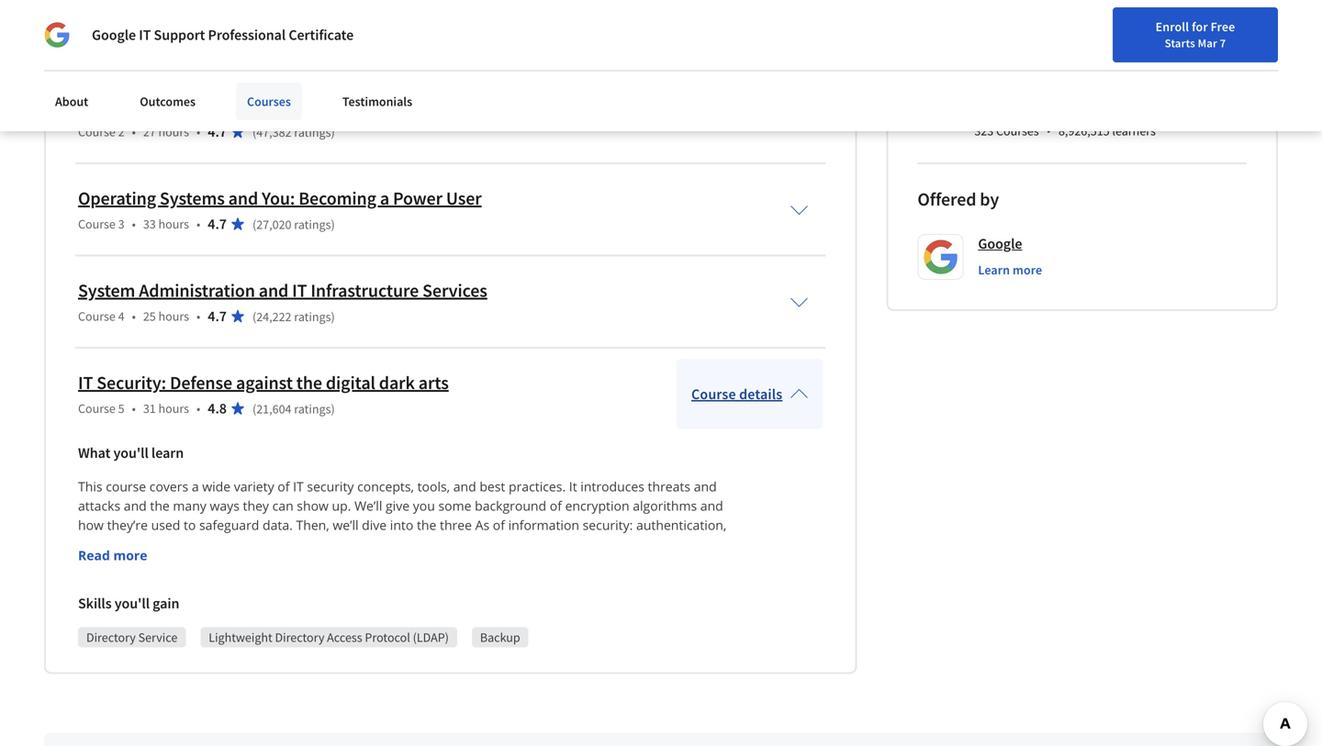 Task type: locate. For each thing, give the bounding box(es) containing it.
google up learn in the top of the page
[[978, 235, 1022, 253]]

0 horizontal spatial into
[[390, 517, 413, 534]]

support
[[154, 26, 205, 44]]

the inside this course covers a wide variety of it security concepts, tools, and best practices. it introduces threats and attacks and the many ways they can show up. we'll give you some background of encryption algorithms and how they're used to safeguard data. then, we'll dive into the three as of information security: authentication, authorization, and accounting. we'll also cover network security solutions, ranging from firewalls to wifi encryption options. the course is rounded out by putting all these elements together into a multi-layered, in- depth security architecture, followed by recommendations on how to integrate a culture of security into your organization or team.
[[198, 555, 220, 573]]

1 vertical spatial how
[[451, 574, 476, 592]]

the
[[78, 95, 107, 118], [198, 555, 220, 573]]

you'll left the learn
[[113, 444, 149, 462]]

for up mar
[[1192, 18, 1208, 35]]

the down you
[[417, 517, 436, 534]]

2 4.7 from the top
[[208, 215, 227, 233]]

introduces
[[580, 478, 644, 496]]

1 vertical spatial you'll
[[114, 595, 150, 613]]

323
[[974, 123, 994, 139]]

0 vertical spatial you'll
[[113, 444, 149, 462]]

4.8 down the defense
[[208, 400, 227, 418]]

find
[[1059, 21, 1082, 38]]

course for operating
[[78, 216, 116, 232]]

course down accounting.
[[223, 555, 264, 573]]

1 horizontal spatial the
[[198, 555, 220, 573]]

directory down organization
[[86, 630, 136, 646]]

( down "system administration and it infrastructure services"
[[252, 309, 256, 325]]

47,382
[[256, 124, 291, 141]]

1 vertical spatial your
[[701, 574, 728, 592]]

) for services
[[331, 309, 335, 325]]

7
[[1220, 36, 1226, 50]]

1 vertical spatial the
[[150, 497, 170, 515]]

from
[[571, 536, 601, 553]]

networking
[[325, 95, 417, 118]]

free for join for free
[[1287, 23, 1312, 40]]

courses link
[[236, 83, 302, 120]]

ratings right 47,382
[[294, 124, 331, 141]]

5 hours from the top
[[158, 400, 189, 417]]

free
[[1211, 18, 1235, 35], [1287, 23, 1312, 40]]

some
[[438, 497, 471, 515]]

) down becoming
[[331, 216, 335, 233]]

5 ( from the top
[[252, 401, 256, 417]]

encryption down authorization,
[[78, 555, 142, 573]]

ratings for becoming
[[294, 216, 331, 233]]

course left 1
[[78, 31, 116, 48]]

encryption up 'security:'
[[565, 497, 629, 515]]

google
[[92, 26, 136, 44], [978, 235, 1022, 253]]

2 vertical spatial 4.7
[[208, 307, 227, 326]]

up.
[[332, 497, 351, 515]]

system administration and it infrastructure services link
[[78, 279, 487, 302]]

2 4.8 from the top
[[208, 400, 227, 418]]

1 horizontal spatial your
[[1085, 21, 1109, 38]]

• down administration
[[197, 308, 200, 325]]

ratings for of
[[294, 124, 331, 141]]

4 hours from the top
[[158, 308, 189, 325]]

hours
[[158, 31, 189, 48], [158, 124, 189, 140], [158, 216, 189, 232], [158, 308, 189, 325], [158, 400, 189, 417]]

hours right 25
[[158, 308, 189, 325]]

0 vertical spatial 4.7
[[208, 123, 227, 141]]

4.8 right support
[[208, 30, 227, 49]]

system
[[78, 279, 135, 302]]

3 hours from the top
[[158, 216, 189, 232]]

1 horizontal spatial google
[[978, 235, 1022, 253]]

None search field
[[262, 11, 565, 48]]

to down many
[[184, 517, 196, 534]]

course
[[106, 478, 146, 496], [223, 555, 264, 573]]

( for it
[[252, 309, 256, 325]]

can
[[272, 497, 293, 515]]

1 4.7 from the top
[[208, 123, 227, 141]]

access
[[327, 630, 362, 646]]

0 vertical spatial google
[[92, 26, 136, 44]]

and
[[144, 95, 174, 118], [228, 187, 258, 210], [259, 279, 288, 302], [453, 478, 476, 496], [694, 478, 717, 496], [124, 497, 147, 515], [700, 497, 723, 515], [165, 536, 188, 553]]

how
[[78, 517, 104, 534], [451, 574, 476, 592]]

it up show
[[293, 478, 304, 496]]

of up information
[[550, 497, 562, 515]]

your down in-
[[701, 574, 728, 592]]

ratings down becoming
[[294, 216, 331, 233]]

security:
[[97, 372, 166, 395]]

4.7 down administration
[[208, 307, 227, 326]]

0 vertical spatial your
[[1085, 21, 1109, 38]]

4.7
[[208, 123, 227, 141], [208, 215, 227, 233], [208, 307, 227, 326]]

1 horizontal spatial to
[[480, 574, 492, 592]]

hours right "21"
[[158, 31, 189, 48]]

0 horizontal spatial for
[[1192, 18, 1208, 35]]

of right 'bytes'
[[224, 95, 240, 118]]

join for free link
[[1236, 14, 1317, 49]]

google career certificates image
[[920, 60, 961, 100]]

1 vertical spatial into
[[589, 555, 613, 573]]

dive
[[362, 517, 387, 534]]

1 vertical spatial we'll
[[264, 536, 291, 553]]

ratings right 24,222
[[294, 309, 331, 325]]

lightweight directory access protocol (ldap)
[[209, 630, 449, 646]]

more down they're
[[113, 547, 147, 564]]

1 vertical spatial the
[[198, 555, 220, 573]]

0 vertical spatial by
[[980, 188, 999, 211]]

by down rounded at the left bottom
[[301, 574, 315, 592]]

( up courses link
[[252, 32, 256, 48]]

security up skills you'll gain
[[117, 574, 164, 592]]

free right join
[[1287, 23, 1312, 40]]

join for free
[[1241, 23, 1312, 40]]

the left bits
[[78, 95, 107, 118]]

starts
[[1165, 36, 1195, 50]]

1 vertical spatial 4.7
[[208, 215, 227, 233]]

log
[[1192, 21, 1212, 38]]

directory left access
[[275, 630, 324, 646]]

2 vertical spatial the
[[417, 517, 436, 534]]

free up 7
[[1211, 18, 1235, 35]]

hours right 31
[[158, 400, 189, 417]]

• right 5
[[132, 400, 136, 417]]

1 vertical spatial course
[[223, 555, 264, 573]]

best
[[480, 478, 505, 496]]

course left 2
[[78, 124, 116, 140]]

1 vertical spatial by
[[358, 555, 373, 573]]

( down the "operating systems and you: becoming a power user"
[[252, 216, 256, 233]]

1 horizontal spatial into
[[589, 555, 613, 573]]

and up they're
[[124, 497, 147, 515]]

google left "21"
[[92, 26, 136, 44]]

0 horizontal spatial to
[[184, 517, 196, 534]]

2 vertical spatial to
[[480, 574, 492, 592]]

1 vertical spatial courses
[[996, 123, 1039, 139]]

2 horizontal spatial into
[[674, 574, 698, 592]]

0 horizontal spatial by
[[301, 574, 315, 592]]

1 horizontal spatial directory
[[275, 630, 324, 646]]

0 vertical spatial more
[[1013, 262, 1042, 278]]

it up '( 24,222 ratings )'
[[292, 279, 307, 302]]

read more button
[[78, 546, 147, 565]]

outcomes link
[[129, 83, 207, 120]]

• left professional
[[197, 31, 200, 48]]

0 horizontal spatial your
[[701, 574, 728, 592]]

and right threats
[[694, 478, 717, 496]]

becoming
[[299, 187, 376, 210]]

( for against
[[252, 401, 256, 417]]

0 horizontal spatial google
[[92, 26, 136, 44]]

ratings for infrastructure
[[294, 309, 331, 325]]

0 horizontal spatial the
[[150, 497, 170, 515]]

gain
[[153, 595, 179, 613]]

course for it
[[78, 400, 116, 417]]

it right 1
[[139, 26, 151, 44]]

google image
[[44, 22, 70, 48]]

• right 2
[[132, 124, 136, 140]]

4
[[118, 308, 124, 325]]

your right find
[[1085, 21, 1109, 38]]

courses up 47,382
[[247, 93, 291, 110]]

by right out
[[358, 555, 373, 573]]

0 vertical spatial the
[[78, 95, 107, 118]]

the up used
[[150, 497, 170, 515]]

2 horizontal spatial to
[[657, 536, 669, 553]]

4.7 for administration
[[208, 307, 227, 326]]

and up 24,222
[[259, 279, 288, 302]]

0 horizontal spatial directory
[[86, 630, 136, 646]]

recommendations
[[318, 574, 428, 592]]

testimonials
[[342, 93, 412, 110]]

how down these on the left bottom
[[451, 574, 476, 592]]

course left the 4
[[78, 308, 116, 325]]

hours right 33
[[158, 216, 189, 232]]

you'll
[[113, 444, 149, 462], [114, 595, 150, 613]]

the up architecture,
[[198, 555, 220, 573]]

more inside google learn more
[[1013, 262, 1042, 278]]

courses right 323
[[996, 123, 1039, 139]]

• right the 4
[[132, 308, 136, 325]]

2 horizontal spatial the
[[417, 517, 436, 534]]

the up ( 21,604 ratings )
[[296, 372, 322, 395]]

google for learn
[[978, 235, 1022, 253]]

) down "infrastructure"
[[331, 309, 335, 325]]

1 vertical spatial more
[[113, 547, 147, 564]]

it left the security:
[[78, 372, 93, 395]]

4 ( from the top
[[252, 309, 256, 325]]

cover
[[322, 536, 355, 553]]

3 ( from the top
[[252, 216, 256, 233]]

and up 27
[[144, 95, 174, 118]]

1 horizontal spatial encryption
[[565, 497, 629, 515]]

course left details
[[691, 385, 736, 403]]

0 vertical spatial into
[[390, 517, 413, 534]]

instructor
[[1005, 58, 1067, 76]]

we'll down the data.
[[264, 536, 291, 553]]

how down attacks
[[78, 517, 104, 534]]

2 hours from the top
[[158, 124, 189, 140]]

• down 'bytes'
[[197, 124, 200, 140]]

1 vertical spatial 4.8
[[208, 400, 227, 418]]

to left wifi
[[657, 536, 669, 553]]

0 vertical spatial to
[[184, 517, 196, 534]]

( 47,382 ratings )
[[252, 124, 335, 141]]

( for you:
[[252, 216, 256, 233]]

) down digital at the left of the page
[[331, 401, 335, 417]]

course left 3
[[78, 216, 116, 232]]

0 horizontal spatial course
[[106, 478, 146, 496]]

0 vertical spatial courses
[[247, 93, 291, 110]]

( 148,207 ratings )
[[252, 32, 341, 48]]

into
[[390, 517, 413, 534], [589, 555, 613, 573], [674, 574, 698, 592]]

certificate
[[289, 26, 354, 44]]

33
[[143, 216, 156, 232]]

hours for systems
[[158, 216, 189, 232]]

coursera image
[[22, 15, 139, 44]]

0 vertical spatial how
[[78, 517, 104, 534]]

find your new career link
[[1050, 18, 1183, 41]]

) down 'networking'
[[331, 124, 335, 141]]

0 horizontal spatial free
[[1211, 18, 1235, 35]]

1 horizontal spatial we'll
[[354, 497, 382, 515]]

0 horizontal spatial the
[[78, 95, 107, 118]]

into down give
[[390, 517, 413, 534]]

data.
[[263, 517, 293, 534]]

into down from
[[589, 555, 613, 573]]

integrate
[[495, 574, 549, 592]]

for right join
[[1268, 23, 1284, 40]]

it inside this course covers a wide variety of it security concepts, tools, and best practices. it introduces threats and attacks and the many ways they can show up. we'll give you some background of encryption algorithms and how they're used to safeguard data. then, we'll dive into the three as of information security: authentication, authorization, and accounting. we'll also cover network security solutions, ranging from firewalls to wifi encryption options. the course is rounded out by putting all these elements together into a multi-layered, in- depth security architecture, followed by recommendations on how to integrate a culture of security into your organization or team.
[[293, 478, 304, 496]]

operating systems and you: becoming a power user
[[78, 187, 482, 210]]

1 horizontal spatial the
[[296, 372, 322, 395]]

1 horizontal spatial more
[[1013, 262, 1042, 278]]

for inside enroll for free starts mar 7
[[1192, 18, 1208, 35]]

1 horizontal spatial by
[[358, 555, 373, 573]]

more right learn in the top of the page
[[1013, 262, 1042, 278]]

0 vertical spatial course
[[106, 478, 146, 496]]

• right 1
[[132, 31, 136, 48]]

we'll up dive
[[354, 497, 382, 515]]

1 horizontal spatial free
[[1287, 23, 1312, 40]]

course up attacks
[[106, 478, 146, 496]]

ratings right 21,604
[[294, 401, 331, 417]]

rounded
[[280, 555, 331, 573]]

to down elements
[[480, 574, 492, 592]]

as
[[475, 517, 489, 534]]

google inside google learn more
[[978, 235, 1022, 253]]

you'll for gain
[[114, 595, 150, 613]]

1 ( from the top
[[252, 32, 256, 48]]

1 4.8 from the top
[[208, 30, 227, 49]]

148,207
[[256, 32, 298, 48]]

course for the
[[78, 124, 116, 140]]

authentication,
[[636, 517, 726, 534]]

hours right 27
[[158, 124, 189, 140]]

21
[[143, 31, 156, 48]]

4.7 for bits
[[208, 123, 227, 141]]

of
[[224, 95, 240, 118], [278, 478, 290, 496], [550, 497, 562, 515], [493, 517, 505, 534], [609, 574, 621, 592]]

skills
[[78, 595, 112, 613]]

tools,
[[417, 478, 450, 496]]

we'll
[[354, 497, 382, 515], [264, 536, 291, 553]]

defense
[[170, 372, 232, 395]]

( down it security: defense against the digital dark arts link
[[252, 401, 256, 417]]

security
[[307, 478, 354, 496], [411, 536, 458, 553], [117, 574, 164, 592], [624, 574, 671, 592]]

course left 5
[[78, 400, 116, 417]]

learners
[[1112, 123, 1156, 139]]

4.7 down "systems"
[[208, 215, 227, 233]]

accounting.
[[191, 536, 260, 553]]

0 horizontal spatial encryption
[[78, 555, 142, 573]]

1
[[118, 31, 124, 48]]

log in
[[1192, 21, 1225, 38]]

a down "firewalls"
[[616, 555, 623, 573]]

• right 3
[[132, 216, 136, 232]]

0 vertical spatial 4.8
[[208, 30, 227, 49]]

of up "can"
[[278, 478, 290, 496]]

1 horizontal spatial for
[[1268, 23, 1284, 40]]

ratings for the
[[294, 401, 331, 417]]

courses
[[247, 93, 291, 110], [996, 123, 1039, 139]]

details
[[739, 385, 783, 403]]

4.8 for course 5 • 31 hours •
[[208, 400, 227, 418]]

(ldap)
[[413, 630, 449, 646]]

3 4.7 from the top
[[208, 307, 227, 326]]

you
[[413, 497, 435, 515]]

they
[[243, 497, 269, 515]]

( down the bits and bytes of computer networking link
[[252, 124, 256, 141]]

31
[[143, 400, 156, 417]]

google learn more
[[978, 235, 1042, 278]]

services
[[422, 279, 487, 302]]

2 ( from the top
[[252, 124, 256, 141]]

0 horizontal spatial more
[[113, 547, 147, 564]]

1 horizontal spatial courses
[[996, 123, 1039, 139]]

professional
[[208, 26, 286, 44]]

1 vertical spatial google
[[978, 235, 1022, 253]]

free inside enroll for free starts mar 7
[[1211, 18, 1235, 35]]

0 vertical spatial we'll
[[354, 497, 382, 515]]

architecture,
[[167, 574, 243, 592]]

0 horizontal spatial courses
[[247, 93, 291, 110]]

0 horizontal spatial how
[[78, 517, 104, 534]]

security up 'all'
[[411, 536, 458, 553]]



Task type: describe. For each thing, give the bounding box(es) containing it.
27
[[143, 124, 156, 140]]

skills you'll gain
[[78, 595, 179, 613]]

4.8 for course 1 • 21 hours •
[[208, 30, 227, 49]]

offered by
[[917, 188, 999, 211]]

3
[[118, 216, 124, 232]]

and up options.
[[165, 536, 188, 553]]

new
[[1112, 21, 1136, 38]]

hours for administration
[[158, 308, 189, 325]]

4.7 for systems
[[208, 215, 227, 233]]

infrastructure
[[311, 279, 419, 302]]

information
[[508, 517, 579, 534]]

then,
[[296, 517, 329, 534]]

is
[[267, 555, 276, 573]]

) for a
[[331, 216, 335, 233]]

outcomes
[[140, 93, 196, 110]]

and left you:
[[228, 187, 258, 210]]

( 24,222 ratings )
[[252, 309, 335, 325]]

it
[[569, 478, 577, 496]]

your inside this course covers a wide variety of it security concepts, tools, and best practices. it introduces threats and attacks and the many ways they can show up. we'll give you some background of encryption algorithms and how they're used to safeguard data. then, we'll dive into the three as of information security: authentication, authorization, and accounting. we'll also cover network security solutions, ranging from firewalls to wifi encryption options. the course is rounded out by putting all these elements together into a multi-layered, in- depth security architecture, followed by recommendations on how to integrate a culture of security into your organization or team.
[[701, 574, 728, 592]]

ways
[[210, 497, 240, 515]]

the bits and bytes of computer networking
[[78, 95, 417, 118]]

more inside button
[[113, 547, 147, 564]]

hours for security:
[[158, 400, 189, 417]]

solutions,
[[461, 536, 519, 553]]

1 vertical spatial encryption
[[78, 555, 142, 573]]

courses inside courses link
[[247, 93, 291, 110]]

we'll
[[333, 517, 359, 534]]

ranging
[[522, 536, 568, 553]]

protocol
[[365, 630, 410, 646]]

google link
[[978, 234, 1022, 254]]

course for system
[[78, 308, 116, 325]]

free for enroll for free starts mar 7
[[1211, 18, 1235, 35]]

of right as
[[493, 517, 505, 534]]

about link
[[44, 83, 99, 120]]

0 horizontal spatial we'll
[[264, 536, 291, 553]]

lightweight
[[209, 630, 272, 646]]

course details button
[[677, 359, 823, 429]]

8,926,515
[[1059, 123, 1110, 139]]

and up some at the left of the page
[[453, 478, 476, 496]]

1 horizontal spatial course
[[223, 555, 264, 573]]

) for digital
[[331, 401, 335, 417]]

1 horizontal spatial how
[[451, 574, 476, 592]]

) for computer
[[331, 124, 335, 141]]

algorithms
[[633, 497, 697, 515]]

for for enroll
[[1192, 18, 1208, 35]]

course details
[[691, 385, 783, 403]]

wide
[[202, 478, 231, 496]]

or
[[156, 594, 169, 611]]

elements
[[476, 555, 531, 573]]

of right culture
[[609, 574, 621, 592]]

google for it
[[92, 26, 136, 44]]

out
[[335, 555, 355, 573]]

on
[[432, 574, 447, 592]]

find your new career
[[1059, 21, 1174, 38]]

2 horizontal spatial by
[[980, 188, 999, 211]]

course 3 • 33 hours •
[[78, 216, 200, 232]]

user
[[446, 187, 482, 210]]

hours for bits
[[158, 124, 189, 140]]

top
[[979, 58, 1002, 76]]

attacks
[[78, 497, 120, 515]]

• down the defense
[[197, 400, 200, 417]]

0 vertical spatial the
[[296, 372, 322, 395]]

0 vertical spatial encryption
[[565, 497, 629, 515]]

• left the 8,926,515 on the top
[[1046, 122, 1051, 140]]

operating systems and you: becoming a power user link
[[78, 187, 482, 210]]

authorization,
[[78, 536, 162, 553]]

courses inside '323 courses • 8,926,515 learners'
[[996, 123, 1039, 139]]

a down together
[[553, 574, 560, 592]]

2 vertical spatial by
[[301, 574, 315, 592]]

security down multi-
[[624, 574, 671, 592]]

bytes
[[178, 95, 221, 118]]

about
[[55, 93, 88, 110]]

threats
[[648, 478, 690, 496]]

dark
[[379, 372, 415, 395]]

the bits and bytes of computer networking link
[[78, 95, 417, 118]]

21,604
[[256, 401, 291, 417]]

and up "authentication,"
[[700, 497, 723, 515]]

enroll
[[1156, 18, 1189, 35]]

variety
[[234, 478, 274, 496]]

for for join
[[1268, 23, 1284, 40]]

what
[[78, 444, 110, 462]]

5
[[118, 400, 124, 417]]

learn
[[151, 444, 184, 462]]

followed
[[246, 574, 297, 592]]

course 1 • 21 hours •
[[78, 31, 200, 48]]

security:
[[583, 517, 633, 534]]

1 directory from the left
[[86, 630, 136, 646]]

give
[[386, 497, 410, 515]]

you'll for learn
[[113, 444, 149, 462]]

all
[[422, 555, 436, 573]]

course 2 • 27 hours •
[[78, 124, 200, 140]]

2
[[118, 124, 124, 140]]

used
[[151, 517, 180, 534]]

1 vertical spatial to
[[657, 536, 669, 553]]

2 directory from the left
[[275, 630, 324, 646]]

concepts,
[[357, 478, 414, 496]]

( for bytes
[[252, 124, 256, 141]]

background
[[475, 497, 546, 515]]

a up many
[[192, 478, 199, 496]]

) right 148,207
[[337, 32, 341, 48]]

security up up.
[[307, 478, 354, 496]]

directory service
[[86, 630, 177, 646]]

( 27,020 ratings )
[[252, 216, 335, 233]]

together
[[534, 555, 586, 573]]

log in link
[[1183, 18, 1234, 40]]

google it support professional certificate
[[92, 26, 354, 44]]

• down "systems"
[[197, 216, 200, 232]]

backup
[[480, 630, 520, 646]]

this course covers a wide variety of it security concepts, tools, and best practices. it introduces threats and attacks and the many ways they can show up. we'll give you some background of encryption algorithms and how they're used to safeguard data. then, we'll dive into the three as of information security: authentication, authorization, and accounting. we'll also cover network security solutions, ranging from firewalls to wifi encryption options. the course is rounded out by putting all these elements together into a multi-layered, in- depth security architecture, followed by recommendations on how to integrate a culture of security into your organization or team.
[[78, 478, 732, 611]]

you:
[[262, 187, 295, 210]]

course inside course details dropdown button
[[691, 385, 736, 403]]

multi-
[[626, 555, 661, 573]]

culture
[[563, 574, 605, 592]]

top instructor
[[979, 58, 1067, 76]]

three
[[440, 517, 472, 534]]

1 hours from the top
[[158, 31, 189, 48]]

arts
[[418, 372, 449, 395]]

2 vertical spatial into
[[674, 574, 698, 592]]

organization
[[78, 594, 153, 611]]

a left 'power'
[[380, 187, 389, 210]]

career
[[1138, 21, 1174, 38]]

this
[[78, 478, 102, 496]]

ratings right 148,207
[[300, 32, 337, 48]]

power
[[393, 187, 442, 210]]



Task type: vqa. For each thing, say whether or not it's contained in the screenshot.
right Professional Certificate link
no



